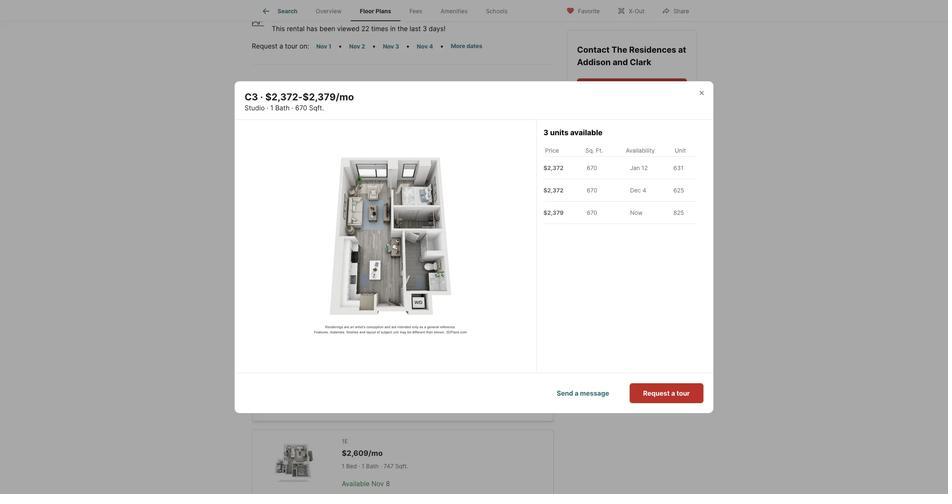 Task type: describe. For each thing, give the bounding box(es) containing it.
bath down c3 $2,372-$2,379/mo
[[369, 196, 382, 203]]

x-out
[[629, 7, 645, 14]]

bed for (5)
[[455, 115, 466, 122]]

available nov 1
[[342, 287, 389, 295]]

popular rental
[[272, 11, 317, 19]]

nov 2
[[349, 43, 365, 50]]

747
[[384, 462, 394, 470]]

am-
[[642, 168, 656, 176]]

open today: 10:00 am-6:00 pm
[[583, 168, 682, 176]]

studio (2)
[[390, 115, 417, 122]]

6:00
[[656, 168, 670, 176]]

this rental has been viewed 22 times in the last 3 days!
[[272, 24, 446, 33]]

1 inside 1 bed (5) tab
[[451, 115, 453, 122]]

2 inside 'button'
[[362, 43, 365, 50]]

jan 12
[[631, 164, 648, 171]]

in
[[390, 24, 396, 33]]

$2,379
[[544, 209, 564, 216]]

10:00
[[623, 168, 640, 176]]

$2,609/mo
[[342, 449, 383, 458]]

x-
[[629, 7, 635, 14]]

request a tour button
[[630, 383, 704, 403]]

1 bed · 1 bath · 747 sqft.
[[342, 462, 409, 470]]

share
[[674, 7, 690, 14]]

more dates
[[451, 42, 483, 49]]

3 up c5
[[342, 213, 346, 221]]

c3 · $2,372-$2,379/mo dialog
[[215, 81, 714, 413]]

floor plans tab
[[351, 1, 401, 21]]

2 bed (1)
[[510, 115, 535, 122]]

• for nov 1
[[339, 42, 342, 50]]

contact
[[577, 45, 612, 55]]

units inside c3 · $2,372-$2,379/mo dialog
[[551, 128, 569, 137]]

times
[[372, 24, 389, 33]]

1 bed (5)
[[451, 115, 475, 122]]

bath left the 697
[[369, 270, 382, 277]]

share button
[[655, 2, 697, 19]]

amenities
[[441, 8, 468, 15]]

overview
[[316, 8, 342, 15]]

2 bed (1) tab
[[493, 108, 552, 129]]

c5
[[342, 245, 350, 253]]

3 inside button
[[396, 43, 399, 50]]

nov for nov 4
[[417, 43, 428, 50]]

out
[[635, 7, 645, 14]]

this
[[272, 24, 285, 33]]

matches (8) tab
[[254, 108, 313, 129]]

floor plans inside tab
[[360, 8, 391, 15]]

studio · 1 bath · 670 sqft.
[[342, 196, 412, 203]]

1 inside nov 1 "button"
[[329, 43, 332, 50]]

search
[[278, 8, 298, 15]]

been
[[320, 24, 335, 33]]

3 right last
[[423, 24, 427, 33]]

rental for this
[[287, 24, 305, 33]]

x-out button
[[611, 2, 652, 19]]

clark
[[630, 57, 652, 67]]

nov for nov 2
[[349, 43, 360, 50]]

studio for summary
[[390, 115, 407, 122]]

sq.
[[586, 147, 595, 154]]

nov 2 button
[[346, 41, 369, 51]]

670 for jan 12
[[587, 164, 598, 171]]

tour for request a tour on:
[[285, 42, 298, 50]]

sqft. inside "c3 · $2,372-$2,379/mo studio · 1 bath · 670 sqft."
[[309, 104, 324, 112]]

jan
[[631, 164, 640, 171]]

today:
[[601, 168, 621, 176]]

$2,379/mo inside c3 $2,372-$2,379/mo
[[371, 182, 412, 191]]

(5)
[[467, 115, 475, 122]]

tab list containing search
[[252, 0, 524, 21]]

1e $2,609/mo
[[342, 438, 383, 458]]

on:
[[300, 42, 309, 50]]

2 inside 'tab'
[[510, 115, 514, 122]]

(2)
[[409, 115, 417, 122]]

670 inside "c3 · $2,372-$2,379/mo studio · 1 bath · 670 sqft."
[[295, 104, 307, 112]]

1 bed (5) tab
[[433, 108, 493, 129]]

1 inside "c3 · $2,372-$2,379/mo studio · 1 bath · 670 sqft."
[[270, 104, 274, 112]]

dec
[[631, 187, 641, 194]]

nov 3
[[383, 43, 399, 50]]

has
[[307, 24, 318, 33]]

(1)
[[528, 115, 535, 122]]

more dates button
[[447, 41, 486, 51]]

$2,372- inside "c3 · $2,372-$2,379/mo studio · 1 bath · 670 sqft."
[[265, 91, 303, 103]]

more
[[451, 42, 466, 49]]

now
[[631, 209, 643, 216]]

days!
[[429, 24, 446, 33]]

available nov 8
[[342, 479, 390, 488]]

0 horizontal spatial units
[[348, 213, 363, 221]]

nov down 'studio · 1 bath · 697 sqft.'
[[372, 287, 384, 295]]

4 for nov 4
[[429, 43, 433, 50]]

nov 1 button
[[313, 41, 335, 51]]

670 down c3 $2,372-$2,379/mo
[[386, 196, 397, 203]]

1e image
[[266, 444, 322, 483]]

available for $2,609/mo
[[342, 479, 370, 488]]

open
[[583, 168, 600, 176]]

• for nov 4
[[440, 42, 444, 50]]

$2,472/mo
[[342, 257, 382, 265]]

a for request a tour
[[672, 389, 676, 397]]

625
[[674, 187, 685, 194]]

rental for popular
[[298, 11, 317, 19]]

12
[[642, 164, 648, 171]]

nov 1
[[316, 43, 332, 50]]

0 horizontal spatial floor
[[252, 85, 276, 96]]

fees tab
[[401, 1, 432, 21]]

3 units available inside c3 · $2,372-$2,379/mo dialog
[[544, 128, 603, 137]]

available inside c3 · $2,372-$2,379/mo dialog
[[571, 128, 603, 137]]

c5 $2,472/mo
[[342, 245, 382, 265]]

studio (2) tab
[[373, 108, 433, 129]]

request for request a tour
[[644, 389, 670, 397]]

studio for $2,472/mo
[[342, 270, 360, 277]]

available for $2,472/mo
[[342, 287, 370, 295]]

unit
[[675, 147, 686, 154]]

search link
[[261, 6, 298, 16]]

at
[[678, 45, 687, 55]]

(8)
[[292, 115, 301, 122]]

studio · 1 bath · 697 sqft.
[[342, 270, 412, 277]]



Task type: vqa. For each thing, say whether or not it's contained in the screenshot.
1E $2,609/mo
yes



Task type: locate. For each thing, give the bounding box(es) containing it.
bed inside tab
[[455, 115, 466, 122]]

0 vertical spatial tab list
[[252, 0, 524, 21]]

studio inside tab
[[390, 115, 407, 122]]

plans up times
[[376, 8, 391, 15]]

0 horizontal spatial a
[[280, 42, 283, 50]]

2 tab list from the top
[[252, 107, 554, 130]]

1 vertical spatial tour
[[677, 389, 690, 397]]

$2,372 down price
[[544, 164, 564, 171]]

summary
[[330, 115, 356, 122]]

3 up price
[[544, 128, 549, 137]]

available
[[571, 128, 603, 137], [365, 213, 393, 221]]

1 horizontal spatial units
[[551, 128, 569, 137]]

matches (8)
[[266, 115, 301, 122]]

message
[[580, 389, 610, 397]]

units
[[551, 128, 569, 137], [348, 213, 363, 221]]

0 horizontal spatial c3
[[245, 91, 258, 103]]

670 up (8)
[[295, 104, 307, 112]]

1f image
[[266, 369, 322, 408]]

1e
[[342, 438, 348, 445]]

floor up 22
[[360, 8, 375, 15]]

3 units available up sq. on the top right of page
[[544, 128, 603, 137]]

tour for request a tour
[[677, 389, 690, 397]]

the residences at addison and clark
[[577, 45, 687, 67]]

studio for $2,372-$2,379/mo
[[342, 196, 360, 203]]

units down "studio · 1 bath · 670 sqft."
[[348, 213, 363, 221]]

0 vertical spatial request
[[252, 42, 278, 50]]

670 for now
[[587, 209, 598, 216]]

nov 4
[[417, 43, 433, 50]]

nov down "this rental has been viewed 22 times in the last 3 days!"
[[349, 43, 360, 50]]

0 horizontal spatial 3 units available
[[342, 213, 393, 221]]

rental
[[298, 11, 317, 19], [287, 24, 305, 33]]

price
[[546, 147, 559, 154]]

nov inside nov 1 "button"
[[316, 43, 327, 50]]

rental down popular rental
[[287, 24, 305, 33]]

$2,372 up $2,379 in the top right of the page
[[544, 187, 564, 194]]

available down "studio · 1 bath · 670 sqft."
[[365, 213, 393, 221]]

2 left (1)
[[510, 115, 514, 122]]

sq. ft.
[[586, 147, 604, 154]]

bath inside "c3 · $2,372-$2,379/mo studio · 1 bath · 670 sqft."
[[275, 104, 290, 112]]

schools tab
[[477, 1, 517, 21]]

1 vertical spatial rental
[[287, 24, 305, 33]]

0 horizontal spatial request
[[252, 42, 278, 50]]

1 horizontal spatial $2,379/mo
[[371, 182, 412, 191]]

0 horizontal spatial floor plans
[[252, 85, 304, 96]]

1 vertical spatial $2,372-
[[342, 182, 371, 191]]

bed inside 'tab'
[[515, 115, 526, 122]]

favorite
[[578, 7, 600, 14]]

a inside send a message button
[[575, 389, 579, 397]]

0 vertical spatial rental
[[298, 11, 317, 19]]

3 • from the left
[[406, 42, 410, 50]]

0 vertical spatial c3
[[245, 91, 258, 103]]

1 vertical spatial $2,372
[[544, 187, 564, 194]]

matches
[[266, 115, 291, 122]]

4 inside c3 · $2,372-$2,379/mo dialog
[[643, 187, 647, 194]]

0 horizontal spatial bed
[[346, 462, 357, 470]]

0 vertical spatial available
[[571, 128, 603, 137]]

22
[[362, 24, 370, 33]]

4 • from the left
[[440, 42, 444, 50]]

670 for dec 4
[[587, 187, 598, 194]]

3
[[423, 24, 427, 33], [396, 43, 399, 50], [544, 128, 549, 137], [342, 213, 346, 221]]

$2,372- up "studio · 1 bath · 670 sqft."
[[342, 182, 371, 191]]

0 vertical spatial plans
[[376, 8, 391, 15]]

• right nov 2
[[372, 42, 376, 50]]

1 vertical spatial plans
[[278, 85, 304, 96]]

bed for ·
[[346, 462, 357, 470]]

$2,372 for jan 12
[[544, 164, 564, 171]]

available down 'studio · 1 bath · 697 sqft.'
[[342, 287, 370, 295]]

nov 4 button
[[413, 41, 437, 51]]

$2,372-
[[265, 91, 303, 103], [342, 182, 371, 191]]

nov 3 button
[[379, 41, 403, 51]]

1 vertical spatial available
[[365, 213, 393, 221]]

nov inside nov 2 'button'
[[349, 43, 360, 50]]

c3 $2,372-$2,379/mo
[[342, 171, 412, 191]]

2 horizontal spatial a
[[672, 389, 676, 397]]

1 vertical spatial $2,379/mo
[[371, 182, 412, 191]]

nov for nov 1
[[316, 43, 327, 50]]

0 horizontal spatial 2
[[362, 43, 365, 50]]

0 vertical spatial 3 units available
[[544, 128, 603, 137]]

0 vertical spatial $2,372
[[544, 164, 564, 171]]

amenities tab
[[432, 1, 477, 21]]

1 horizontal spatial floor plans
[[360, 8, 391, 15]]

nov right "on:"
[[316, 43, 327, 50]]

2 down 22
[[362, 43, 365, 50]]

3 units available down "studio · 1 bath · 670 sqft."
[[342, 213, 393, 221]]

popular
[[272, 11, 297, 19]]

1 tab list from the top
[[252, 0, 524, 21]]

670 down open
[[587, 187, 598, 194]]

0 vertical spatial 4
[[429, 43, 433, 50]]

2
[[362, 43, 365, 50], [510, 115, 514, 122]]

plans inside tab
[[376, 8, 391, 15]]

1 horizontal spatial bed
[[455, 115, 466, 122]]

studio
[[245, 104, 265, 112], [390, 115, 407, 122], [342, 196, 360, 203], [342, 270, 360, 277]]

tab list containing matches (8)
[[252, 107, 554, 130]]

rental up has
[[298, 11, 317, 19]]

1 horizontal spatial tour
[[677, 389, 690, 397]]

• for nov 3
[[406, 42, 410, 50]]

3 down in
[[396, 43, 399, 50]]

c3 for ·
[[245, 91, 258, 103]]

• left more
[[440, 42, 444, 50]]

1 vertical spatial request
[[644, 389, 670, 397]]

bed left (1)
[[515, 115, 526, 122]]

nov inside nov 3 button
[[383, 43, 394, 50]]

$2,379/mo inside "c3 · $2,372-$2,379/mo studio · 1 bath · 670 sqft."
[[303, 91, 354, 103]]

1 vertical spatial floor
[[252, 85, 276, 96]]

c3 up "studio · 1 bath · 670 sqft."
[[342, 171, 350, 178]]

631
[[674, 164, 684, 171]]

favorite button
[[560, 2, 607, 19]]

fees
[[410, 8, 423, 15]]

dates
[[467, 42, 483, 49]]

0 horizontal spatial plans
[[278, 85, 304, 96]]

request inside request a tour button
[[644, 389, 670, 397]]

c3 inside c3 $2,372-$2,379/mo
[[342, 171, 350, 178]]

send
[[557, 389, 574, 397]]

nov for nov 3
[[383, 43, 394, 50]]

• right nov 1 in the left of the page
[[339, 42, 342, 50]]

4 inside button
[[429, 43, 433, 50]]

nov inside nov 4 button
[[417, 43, 428, 50]]

last
[[410, 24, 421, 33]]

4 down days! at the top of the page
[[429, 43, 433, 50]]

bath left 747
[[366, 462, 379, 470]]

825
[[674, 209, 685, 216]]

request a tour
[[644, 389, 690, 397]]

0 vertical spatial floor plans
[[360, 8, 391, 15]]

1 available from the top
[[342, 287, 370, 295]]

1 horizontal spatial 4
[[643, 187, 647, 194]]

1 horizontal spatial 3 units available
[[544, 128, 603, 137]]

1 vertical spatial c3
[[342, 171, 350, 178]]

available
[[342, 287, 370, 295], [342, 479, 370, 488]]

697
[[386, 270, 397, 277]]

pm
[[672, 168, 682, 176]]

3 units available
[[544, 128, 603, 137], [342, 213, 393, 221]]

a inside request a tour button
[[672, 389, 676, 397]]

670 right $2,379 in the top right of the page
[[587, 209, 598, 216]]

• right nov 3
[[406, 42, 410, 50]]

nov down in
[[383, 43, 394, 50]]

tour inside button
[[677, 389, 690, 397]]

$2,372- up 'matches (8)'
[[265, 91, 303, 103]]

0 vertical spatial 2
[[362, 43, 365, 50]]

3 inside dialog
[[544, 128, 549, 137]]

available up sq. on the top right of page
[[571, 128, 603, 137]]

0 vertical spatial units
[[551, 128, 569, 137]]

0 horizontal spatial $2,372-
[[265, 91, 303, 103]]

2 available from the top
[[342, 479, 370, 488]]

1 • from the left
[[339, 42, 342, 50]]

the
[[398, 24, 408, 33]]

viewed
[[337, 24, 360, 33]]

670 down sq. on the top right of page
[[587, 164, 598, 171]]

1 vertical spatial 4
[[643, 187, 647, 194]]

0 vertical spatial $2,372-
[[265, 91, 303, 103]]

summary tab
[[313, 108, 373, 129]]

floor up matches
[[252, 85, 276, 96]]

floor
[[360, 8, 375, 15], [252, 85, 276, 96]]

addison
[[577, 57, 611, 67]]

1 vertical spatial 3 units available
[[342, 213, 393, 221]]

overview tab
[[307, 1, 351, 21]]

0 vertical spatial floor
[[360, 8, 375, 15]]

• for nov 2
[[372, 42, 376, 50]]

studio inside "c3 · $2,372-$2,379/mo studio · 1 bath · 670 sqft."
[[245, 104, 265, 112]]

8
[[386, 479, 390, 488]]

ft.
[[596, 147, 604, 154]]

send a message
[[557, 389, 610, 397]]

nov
[[316, 43, 327, 50], [349, 43, 360, 50], [383, 43, 394, 50], [417, 43, 428, 50], [372, 287, 384, 295], [372, 479, 384, 488]]

$2,372- inside c3 $2,372-$2,379/mo
[[342, 182, 371, 191]]

residences
[[629, 45, 677, 55]]

bath
[[275, 104, 290, 112], [369, 196, 382, 203], [369, 270, 382, 277], [366, 462, 379, 470]]

a for request a tour on:
[[280, 42, 283, 50]]

1 horizontal spatial c3
[[342, 171, 350, 178]]

1 vertical spatial available
[[342, 479, 370, 488]]

floor inside tab
[[360, 8, 375, 15]]

floor plans up matches
[[252, 85, 304, 96]]

1 horizontal spatial request
[[644, 389, 670, 397]]

0 vertical spatial tour
[[285, 42, 298, 50]]

4 for dec 4
[[643, 187, 647, 194]]

c3 · $2,372-$2,379/mo studio · 1 bath · 670 sqft.
[[245, 91, 354, 112]]

plans
[[376, 8, 391, 15], [278, 85, 304, 96]]

1 vertical spatial units
[[348, 213, 363, 221]]

c3 up matches (8) tab
[[245, 91, 258, 103]]

0 vertical spatial available
[[342, 287, 370, 295]]

c3 inside "c3 · $2,372-$2,379/mo studio · 1 bath · 670 sqft."
[[245, 91, 258, 103]]

tab list
[[252, 0, 524, 21], [252, 107, 554, 130]]

1 vertical spatial floor plans
[[252, 85, 304, 96]]

·
[[260, 91, 263, 103], [267, 104, 269, 112], [292, 104, 294, 112], [361, 196, 363, 203], [383, 196, 385, 203], [361, 270, 363, 277], [383, 270, 385, 277], [359, 462, 360, 470], [381, 462, 382, 470]]

send a message button
[[543, 383, 623, 403]]

0 horizontal spatial 4
[[429, 43, 433, 50]]

a for send a message
[[575, 389, 579, 397]]

670
[[295, 104, 307, 112], [587, 164, 598, 171], [587, 187, 598, 194], [386, 196, 397, 203], [587, 209, 598, 216]]

2 • from the left
[[372, 42, 376, 50]]

0 horizontal spatial available
[[365, 213, 393, 221]]

2 horizontal spatial bed
[[515, 115, 526, 122]]

1 horizontal spatial 2
[[510, 115, 514, 122]]

bed for (1)
[[515, 115, 526, 122]]

0 horizontal spatial tour
[[285, 42, 298, 50]]

request for request a tour on:
[[252, 42, 278, 50]]

dec 4
[[631, 187, 647, 194]]

availability
[[626, 147, 655, 154]]

1 horizontal spatial plans
[[376, 8, 391, 15]]

nov left 8
[[372, 479, 384, 488]]

floor plans
[[360, 8, 391, 15], [252, 85, 304, 96]]

1 vertical spatial tab list
[[252, 107, 554, 130]]

0 horizontal spatial $2,379/mo
[[303, 91, 354, 103]]

$2,379/mo up "studio · 1 bath · 670 sqft."
[[371, 182, 412, 191]]

4 right dec
[[643, 187, 647, 194]]

c3 image
[[252, 147, 530, 346]]

plans up (8)
[[278, 85, 304, 96]]

floor plans up times
[[360, 8, 391, 15]]

1 horizontal spatial a
[[575, 389, 579, 397]]

$2,379/mo up summary
[[303, 91, 354, 103]]

the
[[612, 45, 628, 55]]

nov down last
[[417, 43, 428, 50]]

request
[[252, 42, 278, 50], [644, 389, 670, 397]]

•
[[339, 42, 342, 50], [372, 42, 376, 50], [406, 42, 410, 50], [440, 42, 444, 50]]

4
[[429, 43, 433, 50], [643, 187, 647, 194]]

c3 for $2,372-
[[342, 171, 350, 178]]

bed down $2,609/mo
[[346, 462, 357, 470]]

1 horizontal spatial available
[[571, 128, 603, 137]]

bath up 'matches (8)'
[[275, 104, 290, 112]]

available down '1 bed · 1 bath · 747 sqft.' on the bottom of the page
[[342, 479, 370, 488]]

schools
[[486, 8, 508, 15]]

1 horizontal spatial $2,372-
[[342, 182, 371, 191]]

2 $2,372 from the top
[[544, 187, 564, 194]]

1 horizontal spatial floor
[[360, 8, 375, 15]]

0 vertical spatial $2,379/mo
[[303, 91, 354, 103]]

$2,372 for dec 4
[[544, 187, 564, 194]]

tour
[[285, 42, 298, 50], [677, 389, 690, 397]]

1 vertical spatial 2
[[510, 115, 514, 122]]

units up price
[[551, 128, 569, 137]]

bed left the '(5)'
[[455, 115, 466, 122]]

1 $2,372 from the top
[[544, 164, 564, 171]]



